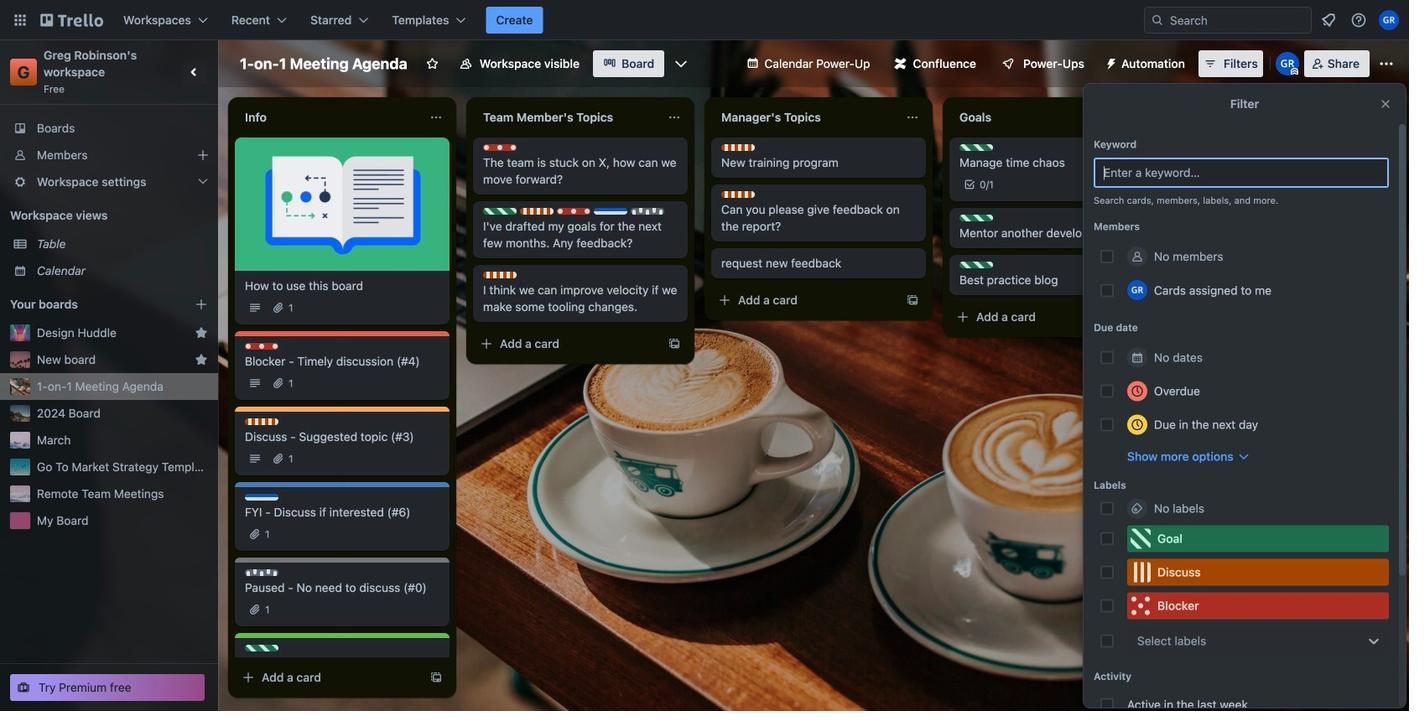 Task type: vqa. For each thing, say whether or not it's contained in the screenshot.
the bottom Color: blue, title: "FYI" element
yes



Task type: locate. For each thing, give the bounding box(es) containing it.
create from template… image
[[429, 671, 443, 685]]

add board image
[[195, 298, 208, 311]]

0 horizontal spatial color: black, title: "paused" element
[[245, 570, 278, 576]]

sm image
[[1098, 50, 1122, 74]]

1 vertical spatial color: black, title: "paused" element
[[245, 570, 278, 576]]

color: black, title: "paused" element
[[631, 208, 664, 215], [245, 570, 278, 576]]

1 vertical spatial color: blue, title: "fyi" element
[[245, 494, 278, 501]]

close popover image
[[1379, 97, 1392, 111]]

0 vertical spatial color: black, title: "paused" element
[[631, 208, 664, 215]]

1 vertical spatial starred icon image
[[195, 353, 208, 367]]

color: green, title: "goal" element
[[960, 144, 993, 151], [483, 208, 517, 215], [960, 215, 993, 221], [960, 262, 993, 268], [1127, 526, 1389, 552], [245, 645, 278, 652]]

Search field
[[1164, 8, 1311, 32]]

show menu image
[[1378, 55, 1395, 72]]

color: blue, title: "fyi" element
[[594, 208, 627, 215], [245, 494, 278, 501]]

2 vertical spatial create from template… image
[[668, 337, 681, 351]]

starred icon image
[[195, 326, 208, 340], [195, 353, 208, 367]]

color: orange, title: "discuss" element
[[721, 144, 755, 151], [721, 191, 755, 198], [520, 208, 554, 215], [483, 272, 517, 278], [245, 419, 278, 425], [1127, 559, 1389, 586]]

greg robinson (gregrobinson96) image
[[1379, 10, 1399, 30], [1276, 52, 1299, 75]]

0 horizontal spatial greg robinson (gregrobinson96) image
[[1276, 52, 1299, 75]]

0 vertical spatial starred icon image
[[195, 326, 208, 340]]

1 vertical spatial greg robinson (gregrobinson96) image
[[1276, 52, 1299, 75]]

confluence icon image
[[895, 58, 906, 70]]

Board name text field
[[232, 50, 416, 77]]

0 vertical spatial create from template… image
[[1382, 144, 1396, 158]]

back to home image
[[40, 7, 103, 34]]

greg robinson (gregrobinson96) image right open information menu icon
[[1379, 10, 1399, 30]]

None text field
[[235, 104, 423, 131]]

greg robinson (gregrobinson96) image down search field
[[1276, 52, 1299, 75]]

0 horizontal spatial create from template… image
[[668, 337, 681, 351]]

1 horizontal spatial greg robinson (gregrobinson96) image
[[1379, 10, 1399, 30]]

color: red, title: "blocker" element
[[483, 144, 517, 151], [557, 208, 591, 215], [245, 343, 278, 350], [1127, 593, 1389, 619]]

1 horizontal spatial color: blue, title: "fyi" element
[[594, 208, 627, 215]]

workspace navigation collapse icon image
[[183, 60, 206, 84]]

0 vertical spatial greg robinson (gregrobinson96) image
[[1379, 10, 1399, 30]]

open information menu image
[[1351, 12, 1367, 29]]

create from template… image
[[1382, 144, 1396, 158], [906, 294, 919, 307], [668, 337, 681, 351]]

1 vertical spatial create from template… image
[[906, 294, 919, 307]]

None text field
[[473, 104, 661, 131], [711, 104, 899, 131], [950, 104, 1137, 131], [473, 104, 661, 131], [711, 104, 899, 131], [950, 104, 1137, 131]]

greg robinson (gregrobinson96) image
[[1127, 280, 1148, 300]]



Task type: describe. For each thing, give the bounding box(es) containing it.
this member is an admin of this board. image
[[1291, 68, 1298, 75]]

primary element
[[0, 0, 1409, 40]]

customize views image
[[673, 55, 690, 72]]

0 vertical spatial color: blue, title: "fyi" element
[[594, 208, 627, 215]]

1 starred icon image from the top
[[195, 326, 208, 340]]

1 horizontal spatial create from template… image
[[906, 294, 919, 307]]

star or unstar board image
[[426, 57, 439, 70]]

search image
[[1151, 13, 1164, 27]]

Enter a keyword… text field
[[1094, 158, 1389, 188]]

2 starred icon image from the top
[[195, 353, 208, 367]]

0 notifications image
[[1319, 10, 1339, 30]]

2 horizontal spatial create from template… image
[[1382, 144, 1396, 158]]

0 horizontal spatial color: blue, title: "fyi" element
[[245, 494, 278, 501]]

1 horizontal spatial color: black, title: "paused" element
[[631, 208, 664, 215]]

your boards with 8 items element
[[10, 294, 169, 315]]



